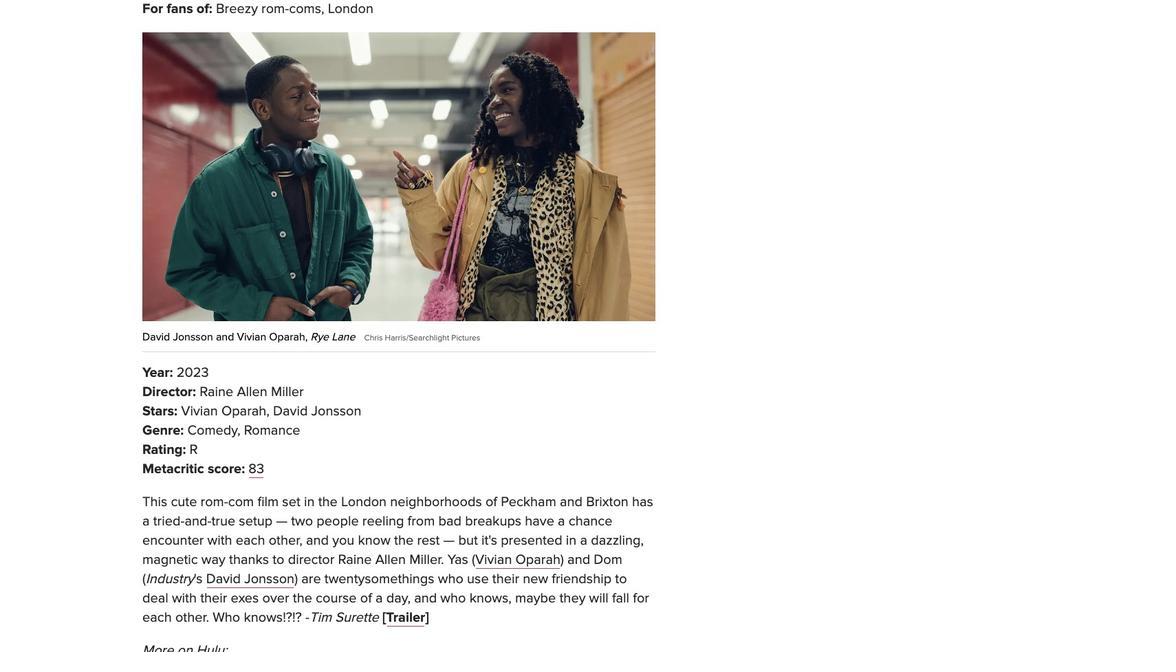 Task type: locate. For each thing, give the bounding box(es) containing it.
[
[[382, 609, 386, 626]]

london right coms,
[[328, 1, 374, 17]]

david jonsson and vivian oparah, rye lane image
[[142, 32, 656, 321]]

tim surette [ trailer ]
[[310, 609, 429, 626]]

david inside year: 2023 director: raine allen miller stars: vivian oparah, david jonsson genre: comedy, romance rating: r metacritic score: 83
[[273, 403, 308, 419]]

raine inside year: 2023 director: raine allen miller stars: vivian oparah, david jonsson genre: comedy, romance rating: r metacritic score: 83
[[200, 384, 233, 400]]

of up tim surette [ trailer ]
[[360, 590, 372, 606]]

1 vertical spatial allen
[[375, 551, 406, 568]]

83
[[249, 461, 264, 477]]

oparah, inside year: 2023 director: raine allen miller stars: vivian oparah, david jonsson genre: comedy, romance rating: r metacritic score: 83
[[221, 403, 270, 419]]

0 horizontal spatial (
[[142, 571, 146, 587]]

vivian inside year: 2023 director: raine allen miller stars: vivian oparah, david jonsson genre: comedy, romance rating: r metacritic score: 83
[[181, 403, 218, 419]]

1 horizontal spatial jonsson
[[244, 571, 295, 587]]

( up deal
[[142, 571, 146, 587]]

—
[[276, 513, 288, 529], [443, 532, 455, 549]]

rom-
[[261, 1, 289, 17], [201, 494, 228, 510]]

0 horizontal spatial allen
[[237, 384, 268, 400]]

0 vertical spatial each
[[236, 532, 265, 549]]

to inside this cute rom-com film set in the london neighborhoods of peckham and brixton has a tried-and-true setup — two people reeling from bad breakups have a chance encounter with each other, and you know the rest — but it's presented in a dazzling, magnetic way thanks to director raine allen miller. yas (
[[273, 551, 284, 568]]

film
[[258, 494, 279, 510]]

will
[[589, 590, 609, 606]]

vivian
[[237, 330, 266, 344], [181, 403, 218, 419], [475, 551, 512, 568]]

in right set
[[304, 494, 315, 510]]

the
[[318, 494, 338, 510], [394, 532, 414, 549], [293, 590, 312, 606]]

0 vertical spatial (
[[472, 551, 475, 568]]

of:
[[197, 1, 212, 17]]

london up reeling
[[341, 494, 387, 510]]

who left "knows,"
[[440, 590, 466, 606]]

( inside ) and dom (
[[142, 571, 146, 587]]

0 horizontal spatial to
[[273, 551, 284, 568]]

0 horizontal spatial their
[[200, 590, 227, 606]]

each up thanks
[[236, 532, 265, 549]]

the up -
[[293, 590, 312, 606]]

a inside ) are twentysomethings who use their new friendship to deal with their exes over the course of a day, and who knows, maybe they will fall for each other. who knows!?!? -
[[376, 590, 383, 606]]

1 vertical spatial —
[[443, 532, 455, 549]]

2 horizontal spatial david
[[273, 403, 308, 419]]

use
[[467, 571, 489, 587]]

1 horizontal spatial each
[[236, 532, 265, 549]]

0 vertical spatial )
[[561, 551, 564, 568]]

2 horizontal spatial jonsson
[[311, 403, 362, 419]]

) up friendship
[[561, 551, 564, 568]]

( inside this cute rom-com film set in the london neighborhoods of peckham and brixton has a tried-and-true setup — two people reeling from bad breakups have a chance encounter with each other, and you know the rest — but it's presented in a dazzling, magnetic way thanks to director raine allen miller. yas (
[[472, 551, 475, 568]]

1 vertical spatial the
[[394, 532, 414, 549]]

0 horizontal spatial rom-
[[201, 494, 228, 510]]

vivian down the it's
[[475, 551, 512, 568]]

1 vertical spatial raine
[[338, 551, 372, 568]]

1 vertical spatial of
[[360, 590, 372, 606]]

raine
[[200, 384, 233, 400], [338, 551, 372, 568]]

0 vertical spatial with
[[207, 532, 232, 549]]

rom- right breezy
[[261, 1, 289, 17]]

0 horizontal spatial vivian
[[181, 403, 218, 419]]

) inside ) and dom (
[[561, 551, 564, 568]]

— left but
[[443, 532, 455, 549]]

oparah
[[516, 551, 561, 568]]

2 vertical spatial david
[[206, 571, 241, 587]]

dazzling,
[[591, 532, 644, 549]]

david down miller
[[273, 403, 308, 419]]

0 horizontal spatial each
[[142, 609, 172, 626]]

0 vertical spatial oparah,
[[269, 330, 308, 344]]

knows,
[[470, 590, 512, 606]]

of
[[486, 494, 497, 510], [360, 590, 372, 606]]

1 horizontal spatial (
[[472, 551, 475, 568]]

0 vertical spatial the
[[318, 494, 338, 510]]

their down vivian oparah
[[492, 571, 519, 587]]

for
[[142, 1, 163, 17]]

setup
[[239, 513, 273, 529]]

for fans of: breezy rom-coms, london
[[142, 1, 374, 17]]

way
[[201, 551, 226, 568]]

each
[[236, 532, 265, 549], [142, 609, 172, 626]]

a
[[142, 513, 150, 529], [558, 513, 565, 529], [580, 532, 587, 549], [376, 590, 383, 606]]

0 horizontal spatial of
[[360, 590, 372, 606]]

1 horizontal spatial allen
[[375, 551, 406, 568]]

) left are
[[295, 571, 298, 587]]

tim
[[310, 609, 332, 626]]

with up "other."
[[172, 590, 197, 606]]

yas
[[448, 551, 468, 568]]

london inside this cute rom-com film set in the london neighborhoods of peckham and brixton has a tried-and-true setup — two people reeling from bad breakups have a chance encounter with each other, and you know the rest — but it's presented in a dazzling, magnetic way thanks to director raine allen miller. yas (
[[341, 494, 387, 510]]

of inside this cute rom-com film set in the london neighborhoods of peckham and brixton has a tried-and-true setup — two people reeling from bad breakups have a chance encounter with each other, and you know the rest — but it's presented in a dazzling, magnetic way thanks to director raine allen miller. yas (
[[486, 494, 497, 510]]

— up "other,"
[[276, 513, 288, 529]]

0 horizontal spatial jonsson
[[173, 330, 213, 344]]

2 vertical spatial the
[[293, 590, 312, 606]]

1 vertical spatial in
[[566, 532, 577, 549]]

allen left miller
[[237, 384, 268, 400]]

0 vertical spatial of
[[486, 494, 497, 510]]

1 horizontal spatial to
[[615, 571, 627, 587]]

com
[[228, 494, 254, 510]]

and inside ) and dom (
[[568, 551, 590, 568]]

1 horizontal spatial of
[[486, 494, 497, 510]]

1 vertical spatial (
[[142, 571, 146, 587]]

1 vertical spatial to
[[615, 571, 627, 587]]

cute
[[171, 494, 197, 510]]

rom- up true
[[201, 494, 228, 510]]

1 horizontal spatial rom-
[[261, 1, 289, 17]]

this cute rom-com film set in the london neighborhoods of peckham and brixton has a tried-and-true setup — two people reeling from bad breakups have a chance encounter with each other, and you know the rest — but it's presented in a dazzling, magnetic way thanks to director raine allen miller. yas (
[[142, 494, 653, 568]]

0 horizontal spatial in
[[304, 494, 315, 510]]

to down "other,"
[[273, 551, 284, 568]]

the up people
[[318, 494, 338, 510]]

miller
[[271, 384, 304, 400]]

1 vertical spatial rom-
[[201, 494, 228, 510]]

1 horizontal spatial —
[[443, 532, 455, 549]]

knows!?!?
[[244, 609, 302, 626]]

with down true
[[207, 532, 232, 549]]

0 horizontal spatial )
[[295, 571, 298, 587]]

raine down you
[[338, 551, 372, 568]]

industry 's david jonsson
[[146, 571, 295, 587]]

miller.
[[409, 551, 444, 568]]

) for are
[[295, 571, 298, 587]]

0 vertical spatial london
[[328, 1, 374, 17]]

2023
[[177, 364, 209, 381]]

it's
[[482, 532, 497, 549]]

2 horizontal spatial vivian
[[475, 551, 512, 568]]

1 horizontal spatial their
[[492, 571, 519, 587]]

with inside ) are twentysomethings who use their new friendship to deal with their exes over the course of a day, and who knows, maybe they will fall for each other. who knows!?!? -
[[172, 590, 197, 606]]

1 vertical spatial )
[[295, 571, 298, 587]]

1 vertical spatial their
[[200, 590, 227, 606]]

who down yas
[[438, 571, 464, 587]]

chris harris/searchlight pictures
[[364, 333, 480, 342]]

london
[[328, 1, 374, 17], [341, 494, 387, 510]]

breakups
[[465, 513, 522, 529]]

1 vertical spatial jonsson
[[311, 403, 362, 419]]

1 vertical spatial david
[[273, 403, 308, 419]]

raine down "2023"
[[200, 384, 233, 400]]

0 vertical spatial —
[[276, 513, 288, 529]]

1 vertical spatial with
[[172, 590, 197, 606]]

0 horizontal spatial david
[[142, 330, 170, 344]]

david
[[142, 330, 170, 344], [273, 403, 308, 419], [206, 571, 241, 587]]

vivian left rye
[[237, 330, 266, 344]]

jonsson inside year: 2023 director: raine allen miller stars: vivian oparah, david jonsson genre: comedy, romance rating: r metacritic score: 83
[[311, 403, 362, 419]]

maybe
[[515, 590, 556, 606]]

1 horizontal spatial vivian
[[237, 330, 266, 344]]

david down way at the left bottom of page
[[206, 571, 241, 587]]

surette
[[335, 609, 379, 626]]

83 link
[[249, 461, 264, 477]]

0 vertical spatial raine
[[200, 384, 233, 400]]

1 horizontal spatial raine
[[338, 551, 372, 568]]

presented
[[501, 532, 562, 549]]

1 horizontal spatial the
[[318, 494, 338, 510]]

genre:
[[142, 422, 184, 439]]

rye
[[311, 330, 329, 344]]

david up the year:
[[142, 330, 170, 344]]

other.
[[175, 609, 209, 626]]

to up fall
[[615, 571, 627, 587]]

stars:
[[142, 403, 178, 419]]

1 vertical spatial oparah,
[[221, 403, 270, 419]]

their down industry 's david jonsson
[[200, 590, 227, 606]]

vivian up comedy,
[[181, 403, 218, 419]]

0 vertical spatial jonsson
[[173, 330, 213, 344]]

oparah, left rye
[[269, 330, 308, 344]]

they
[[560, 590, 586, 606]]

each down deal
[[142, 609, 172, 626]]

breezy
[[216, 1, 258, 17]]

0 vertical spatial to
[[273, 551, 284, 568]]

in down chance
[[566, 532, 577, 549]]

1 vertical spatial each
[[142, 609, 172, 626]]

0 horizontal spatial with
[[172, 590, 197, 606]]

) inside ) are twentysomethings who use their new friendship to deal with their exes over the course of a day, and who knows, maybe they will fall for each other. who knows!?!? -
[[295, 571, 298, 587]]

0 vertical spatial in
[[304, 494, 315, 510]]

allen up twentysomethings
[[375, 551, 406, 568]]

1 horizontal spatial )
[[561, 551, 564, 568]]

to
[[273, 551, 284, 568], [615, 571, 627, 587]]

1 horizontal spatial with
[[207, 532, 232, 549]]

oparah, up romance
[[221, 403, 270, 419]]

and
[[216, 330, 234, 344], [560, 494, 583, 510], [306, 532, 329, 549], [568, 551, 590, 568], [414, 590, 437, 606]]

a down twentysomethings
[[376, 590, 383, 606]]

0 horizontal spatial the
[[293, 590, 312, 606]]

bad
[[439, 513, 462, 529]]

0 horizontal spatial raine
[[200, 384, 233, 400]]

0 vertical spatial rom-
[[261, 1, 289, 17]]

of up "breakups"
[[486, 494, 497, 510]]

0 vertical spatial vivian
[[237, 330, 266, 344]]

0 vertical spatial allen
[[237, 384, 268, 400]]

comedy,
[[187, 422, 240, 439]]

rating:
[[142, 441, 186, 458]]

oparah,
[[269, 330, 308, 344], [221, 403, 270, 419]]

the left rest
[[394, 532, 414, 549]]

1 vertical spatial vivian
[[181, 403, 218, 419]]

( right yas
[[472, 551, 475, 568]]

trailer link
[[386, 609, 425, 626]]

with
[[207, 532, 232, 549], [172, 590, 197, 606]]

this
[[142, 494, 167, 510]]

1 vertical spatial london
[[341, 494, 387, 510]]



Task type: describe. For each thing, give the bounding box(es) containing it.
1 vertical spatial who
[[440, 590, 466, 606]]

2 vertical spatial vivian
[[475, 551, 512, 568]]

and inside ) are twentysomethings who use their new friendship to deal with their exes over the course of a day, and who knows, maybe they will fall for each other. who knows!?!? -
[[414, 590, 437, 606]]

lane
[[332, 330, 355, 344]]

raine inside this cute rom-com film set in the london neighborhoods of peckham and brixton has a tried-and-true setup — two people reeling from bad breakups have a chance encounter with each other, and you know the rest — but it's presented in a dazzling, magnetic way thanks to director raine allen miller. yas (
[[338, 551, 372, 568]]

coms,
[[289, 1, 324, 17]]

0 vertical spatial david
[[142, 330, 170, 344]]

metacritic
[[142, 461, 204, 477]]

industry
[[146, 571, 194, 587]]

deal
[[142, 590, 168, 606]]

peckham
[[501, 494, 556, 510]]

david jonsson and vivian oparah, rye lane
[[142, 330, 355, 344]]

harris/searchlight
[[385, 333, 449, 342]]

0 vertical spatial their
[[492, 571, 519, 587]]

rom- inside this cute rom-com film set in the london neighborhoods of peckham and brixton has a tried-and-true setup — two people reeling from bad breakups have a chance encounter with each other, and you know the rest — but it's presented in a dazzling, magnetic way thanks to director raine allen miller. yas (
[[201, 494, 228, 510]]

magnetic
[[142, 551, 198, 568]]

a down chance
[[580, 532, 587, 549]]

from
[[408, 513, 435, 529]]

and-
[[185, 513, 211, 529]]

neighborhoods
[[390, 494, 482, 510]]

set
[[282, 494, 300, 510]]

to inside ) are twentysomethings who use their new friendship to deal with their exes over the course of a day, and who knows, maybe they will fall for each other. who knows!?!? -
[[615, 571, 627, 587]]

romance
[[244, 422, 300, 439]]

]
[[425, 609, 429, 626]]

has
[[632, 494, 653, 510]]

david jonsson link
[[206, 571, 295, 587]]

pictures
[[451, 333, 480, 342]]

each inside ) are twentysomethings who use their new friendship to deal with their exes over the course of a day, and who knows, maybe they will fall for each other. who knows!?!? -
[[142, 609, 172, 626]]

tried-
[[153, 513, 185, 529]]

) for and
[[561, 551, 564, 568]]

vivian oparah
[[475, 551, 561, 568]]

the inside ) are twentysomethings who use their new friendship to deal with their exes over the course of a day, and who knows, maybe they will fall for each other. who knows!?!? -
[[293, 590, 312, 606]]

allen inside year: 2023 director: raine allen miller stars: vivian oparah, david jonsson genre: comedy, romance rating: r metacritic score: 83
[[237, 384, 268, 400]]

director
[[288, 551, 335, 568]]

director:
[[142, 384, 196, 400]]

thanks
[[229, 551, 269, 568]]

allen inside this cute rom-com film set in the london neighborhoods of peckham and brixton has a tried-and-true setup — two people reeling from bad breakups have a chance encounter with each other, and you know the rest — but it's presented in a dazzling, magnetic way thanks to director raine allen miller. yas (
[[375, 551, 406, 568]]

's
[[194, 571, 203, 587]]

encounter
[[142, 532, 204, 549]]

people
[[317, 513, 359, 529]]

fall
[[612, 590, 630, 606]]

course
[[316, 590, 357, 606]]

fans
[[167, 1, 193, 17]]

chance
[[569, 513, 613, 529]]

who
[[213, 609, 240, 626]]

over
[[262, 590, 289, 606]]

brixton
[[586, 494, 629, 510]]

-
[[305, 609, 310, 626]]

true
[[211, 513, 235, 529]]

1 horizontal spatial in
[[566, 532, 577, 549]]

a down this
[[142, 513, 150, 529]]

exes
[[231, 590, 259, 606]]

with inside this cute rom-com film set in the london neighborhoods of peckham and brixton has a tried-and-true setup — two people reeling from bad breakups have a chance encounter with each other, and you know the rest — but it's presented in a dazzling, magnetic way thanks to director raine allen miller. yas (
[[207, 532, 232, 549]]

r
[[190, 441, 198, 458]]

trailer
[[386, 609, 425, 626]]

for
[[633, 590, 649, 606]]

new
[[523, 571, 548, 587]]

reeling
[[362, 513, 404, 529]]

friendship
[[552, 571, 612, 587]]

you
[[332, 532, 355, 549]]

but
[[458, 532, 478, 549]]

know
[[358, 532, 391, 549]]

a right have
[[558, 513, 565, 529]]

are
[[301, 571, 321, 587]]

2 vertical spatial jonsson
[[244, 571, 295, 587]]

2 horizontal spatial the
[[394, 532, 414, 549]]

0 horizontal spatial —
[[276, 513, 288, 529]]

0 vertical spatial who
[[438, 571, 464, 587]]

year: 2023 director: raine allen miller stars: vivian oparah, david jonsson genre: comedy, romance rating: r metacritic score: 83
[[142, 364, 362, 477]]

twentysomethings
[[325, 571, 435, 587]]

) and dom (
[[142, 551, 622, 587]]

have
[[525, 513, 554, 529]]

) are twentysomethings who use their new friendship to deal with their exes over the course of a day, and who knows, maybe they will fall for each other. who knows!?!? -
[[142, 571, 649, 626]]

each inside this cute rom-com film set in the london neighborhoods of peckham and brixton has a tried-and-true setup — two people reeling from bad breakups have a chance encounter with each other, and you know the rest — but it's presented in a dazzling, magnetic way thanks to director raine allen miller. yas (
[[236, 532, 265, 549]]

other,
[[269, 532, 303, 549]]

two
[[291, 513, 313, 529]]

year:
[[142, 364, 173, 381]]

1 horizontal spatial david
[[206, 571, 241, 587]]

vivian oparah link
[[475, 551, 561, 568]]

dom
[[594, 551, 622, 568]]

chris
[[364, 333, 383, 342]]

rest
[[417, 532, 440, 549]]

day,
[[386, 590, 411, 606]]

of inside ) are twentysomethings who use their new friendship to deal with their exes over the course of a day, and who knows, maybe they will fall for each other. who knows!?!? -
[[360, 590, 372, 606]]

score:
[[208, 461, 245, 477]]



Task type: vqa. For each thing, say whether or not it's contained in the screenshot.
way
yes



